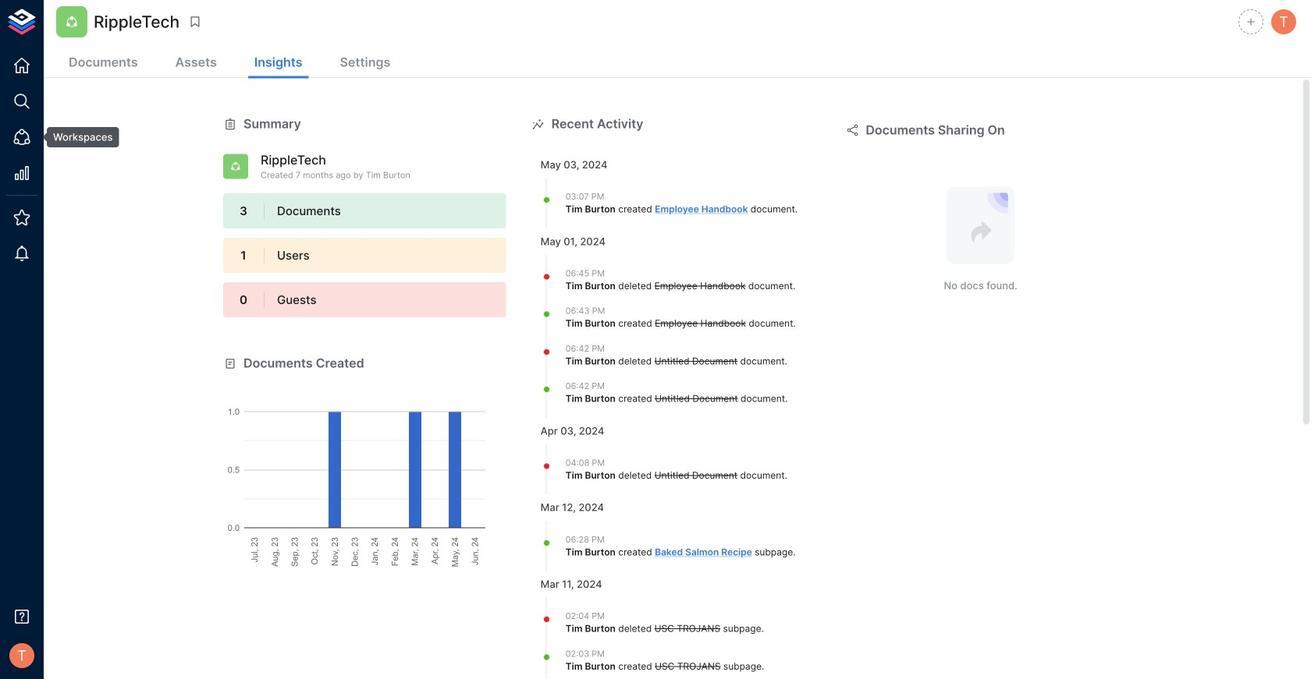 Task type: vqa. For each thing, say whether or not it's contained in the screenshot.
tooltip
yes



Task type: locate. For each thing, give the bounding box(es) containing it.
bookmark image
[[188, 15, 202, 29]]

tooltip
[[36, 127, 119, 148]]



Task type: describe. For each thing, give the bounding box(es) containing it.
a chart. image
[[223, 373, 507, 568]]

a chart. element
[[223, 373, 507, 568]]



